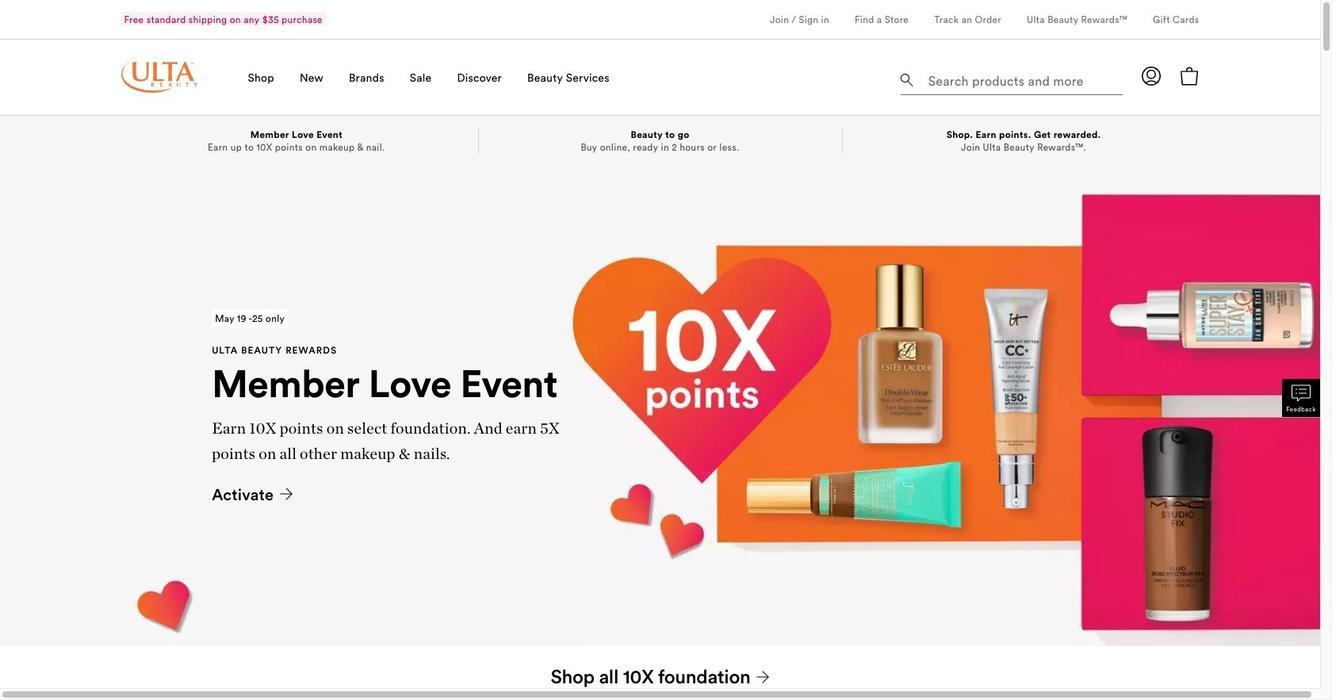 Task type: vqa. For each thing, say whether or not it's contained in the screenshot.
the 0 Items in Bag image
yes



Task type: locate. For each thing, give the bounding box(es) containing it.
0 items in bag image
[[1181, 66, 1200, 86]]

None search field
[[902, 60, 1124, 98]]



Task type: describe. For each thing, give the bounding box(es) containing it.
Search products and more search field
[[927, 63, 1119, 91]]

log in to your ulta account image
[[1143, 66, 1162, 85]]



